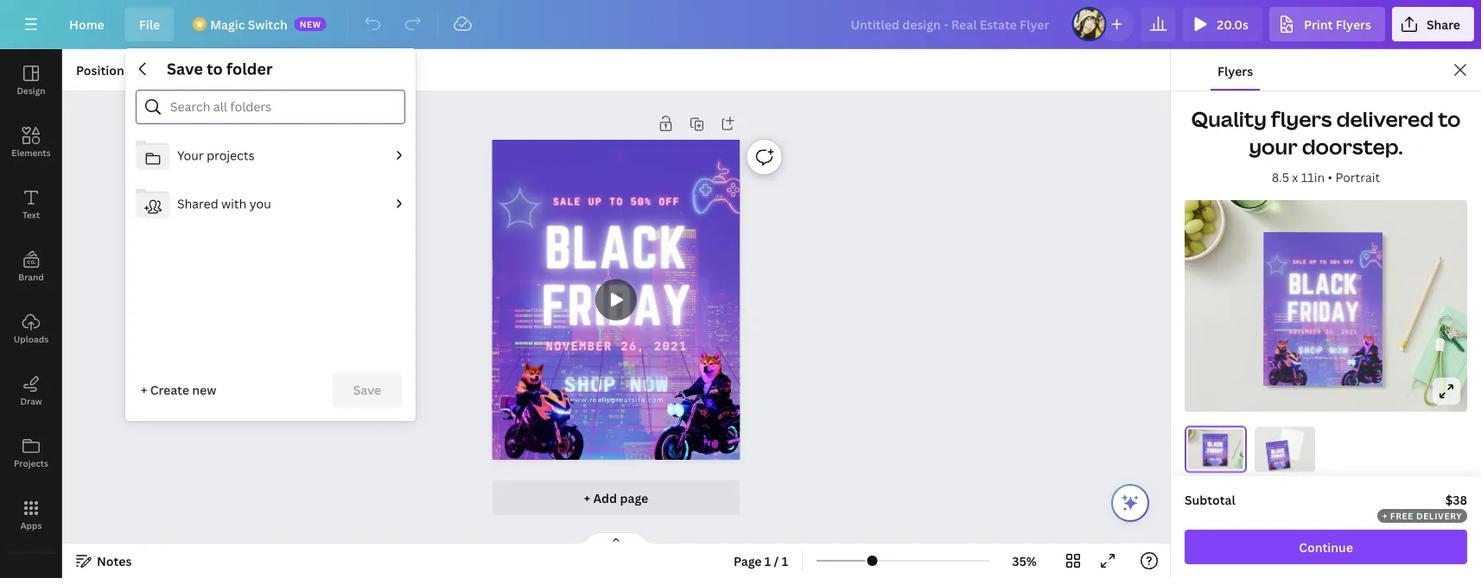 Task type: locate. For each thing, give the bounding box(es) containing it.
your projects
[[177, 147, 255, 164]]

flyers inside dropdown button
[[1336, 16, 1371, 32]]

0 horizontal spatial 1
[[765, 553, 771, 570]]

create
[[150, 382, 189, 399]]

quality flyers delivered to your doorstep. 8.5 x 11in • portrait
[[1191, 105, 1461, 185]]

share button
[[1392, 7, 1474, 41]]

portrait
[[1335, 169, 1380, 185]]

1 horizontal spatial save
[[353, 382, 381, 399]]

save
[[167, 58, 203, 79], [353, 382, 381, 399]]

+ for + create new
[[141, 382, 147, 399]]

+ inside button
[[141, 382, 147, 399]]

continue button
[[1185, 531, 1467, 565]]

x
[[1292, 169, 1298, 185]]

sale
[[553, 196, 581, 208], [1293, 259, 1306, 265], [1209, 440, 1212, 441], [1272, 447, 1274, 448]]

save for save to folder
[[167, 58, 203, 79]]

sale up to 50% off
[[553, 196, 680, 208], [1293, 259, 1354, 265], [1209, 440, 1222, 441], [1272, 446, 1283, 448]]

doorstep.
[[1302, 133, 1403, 161]]

save for save
[[353, 382, 381, 399]]

www.reallygreatsite.com
[[1300, 356, 1346, 360], [568, 397, 664, 405], [1210, 461, 1220, 462], [1275, 464, 1284, 466]]

1 horizontal spatial 1
[[782, 553, 788, 570]]

1 horizontal spatial shop now
[[1298, 345, 1348, 356]]

shared
[[177, 196, 218, 212]]

notes
[[97, 553, 132, 570]]

1 horizontal spatial www.reallygreatsite.com shop now
[[1274, 462, 1284, 466]]

apps
[[20, 520, 42, 532]]

+
[[141, 382, 147, 399], [584, 490, 590, 507], [1383, 511, 1388, 522]]

position
[[76, 62, 124, 78]]

11in
[[1301, 169, 1325, 185]]

35%
[[1012, 553, 1037, 570]]

0 vertical spatial shop now
[[1298, 345, 1348, 356]]

up
[[588, 196, 603, 208], [1310, 259, 1317, 265], [1212, 440, 1214, 441], [1275, 447, 1276, 448]]

to
[[207, 58, 223, 79], [1438, 105, 1461, 133], [610, 196, 624, 208], [1320, 259, 1327, 265], [1214, 440, 1216, 441], [1277, 447, 1278, 448]]

0 vertical spatial +
[[141, 382, 147, 399]]

shared with you
[[177, 196, 271, 212]]

now inside "shop now"
[[1329, 345, 1348, 356]]

1
[[765, 553, 771, 570], [782, 553, 788, 570]]

+ inside "button"
[[584, 490, 590, 507]]

page
[[620, 490, 648, 507]]

+ free delivery
[[1383, 511, 1462, 522]]

save button
[[333, 373, 402, 408]]

print flyers
[[1304, 16, 1371, 32]]

magic switch
[[210, 16, 287, 32]]

+ create new
[[141, 382, 216, 399]]

2021
[[1341, 329, 1357, 336], [654, 340, 688, 354], [1219, 455, 1222, 456], [1282, 459, 1285, 460]]

text
[[22, 209, 40, 221]]

black
[[545, 215, 688, 279], [1289, 269, 1358, 299], [1208, 442, 1223, 448], [1271, 448, 1284, 455]]

26,
[[1325, 329, 1337, 336], [621, 340, 646, 354], [1216, 455, 1218, 456], [1279, 459, 1281, 461]]

0 vertical spatial flyers
[[1336, 16, 1371, 32]]

with
[[221, 196, 247, 212]]

shop now
[[1298, 345, 1348, 356], [564, 373, 669, 397]]

uploads
[[14, 334, 49, 345]]

home link
[[55, 7, 118, 41]]

0 horizontal spatial +
[[141, 382, 147, 399]]

flyers down 20.0s
[[1218, 63, 1253, 79]]

save inside button
[[353, 382, 381, 399]]

20.0s
[[1217, 16, 1249, 32]]

+ for + free delivery
[[1383, 511, 1388, 522]]

2 vertical spatial +
[[1383, 511, 1388, 522]]

+ left add
[[584, 490, 590, 507]]

your projects button
[[136, 138, 405, 176]]

november
[[1289, 329, 1321, 335], [546, 340, 613, 354], [1208, 455, 1215, 456], [1272, 460, 1278, 462]]

uploads button
[[0, 298, 62, 360]]

page
[[734, 553, 762, 570]]

save to folder
[[167, 58, 273, 79]]

1 vertical spatial +
[[584, 490, 590, 507]]

0 horizontal spatial save
[[167, 58, 203, 79]]

friday
[[542, 275, 691, 335], [1287, 298, 1359, 327], [1207, 448, 1223, 454], [1271, 453, 1285, 460]]

1 horizontal spatial flyers
[[1336, 16, 1371, 32]]

brand button
[[0, 236, 62, 298]]

0 horizontal spatial flyers
[[1218, 63, 1253, 79]]

delivery
[[1416, 511, 1462, 522]]

20.0s button
[[1182, 7, 1262, 41]]

+ add page
[[584, 490, 648, 507]]

new
[[192, 382, 216, 399]]

file
[[139, 16, 160, 32]]

+ create new button
[[139, 373, 218, 408]]

list
[[125, 131, 416, 228]]

www.reallygreatsite.com shop now
[[1210, 458, 1221, 462], [1274, 462, 1284, 466]]

colorful spotlight image
[[492, 168, 706, 503], [599, 172, 812, 508], [1263, 246, 1366, 408], [1314, 248, 1418, 410]]

off
[[659, 196, 680, 208], [1344, 259, 1354, 265], [1220, 440, 1222, 441], [1281, 446, 1283, 447]]

switch
[[248, 16, 287, 32]]

2 horizontal spatial +
[[1383, 511, 1388, 522]]

1 vertical spatial shop now
[[564, 373, 669, 397]]

shop
[[1298, 345, 1323, 356], [564, 373, 617, 397], [1210, 458, 1215, 461], [1274, 463, 1279, 465]]

elements
[[11, 147, 51, 159]]

you
[[249, 196, 271, 212]]

Search all folders search field
[[170, 91, 394, 124]]

flyers right print in the right of the page
[[1336, 16, 1371, 32]]

1 vertical spatial flyers
[[1218, 63, 1253, 79]]

text button
[[0, 174, 62, 236]]

1 vertical spatial save
[[353, 382, 381, 399]]

free
[[1390, 511, 1414, 522]]

quality
[[1191, 105, 1267, 133]]

50%
[[631, 196, 652, 208], [1330, 259, 1340, 265], [1217, 440, 1219, 441], [1278, 446, 1280, 448]]

0 vertical spatial save
[[167, 58, 203, 79]]

november 26, 2021
[[1289, 329, 1357, 336], [546, 340, 688, 354], [1208, 455, 1222, 456], [1272, 459, 1285, 462]]

show pages image
[[575, 532, 658, 546]]

delivered
[[1336, 105, 1434, 133]]

flyers
[[1271, 105, 1332, 133]]

1 right /
[[782, 553, 788, 570]]

1 left /
[[765, 553, 771, 570]]

design button
[[0, 49, 62, 111]]

+ left "free"
[[1383, 511, 1388, 522]]

audio image
[[0, 561, 62, 579]]

now
[[1329, 345, 1348, 356], [630, 373, 669, 397], [1217, 458, 1221, 461], [1280, 462, 1284, 465]]

1 horizontal spatial +
[[584, 490, 590, 507]]

+ left 'create'
[[141, 382, 147, 399]]

35% button
[[996, 548, 1052, 575]]

flyers
[[1336, 16, 1371, 32], [1218, 63, 1253, 79]]



Task type: vqa. For each thing, say whether or not it's contained in the screenshot.
Projects
yes



Task type: describe. For each thing, give the bounding box(es) containing it.
print flyers button
[[1269, 7, 1385, 41]]

elements button
[[0, 111, 62, 174]]

file button
[[125, 7, 174, 41]]

•
[[1328, 169, 1332, 185]]

flyers inside "button"
[[1218, 63, 1253, 79]]

main menu bar
[[0, 0, 1481, 49]]

0 horizontal spatial www.reallygreatsite.com shop now
[[1210, 458, 1221, 462]]

/
[[774, 553, 779, 570]]

shared with you button
[[136, 187, 405, 225]]

notes button
[[69, 548, 139, 575]]

new
[[300, 18, 321, 30]]

list containing your projects
[[125, 131, 416, 228]]

home
[[69, 16, 104, 32]]

2 1 from the left
[[782, 553, 788, 570]]

Design title text field
[[837, 7, 1065, 41]]

0 horizontal spatial shop now
[[564, 373, 669, 397]]

8.5
[[1272, 169, 1289, 185]]

magic
[[210, 16, 245, 32]]

draw
[[20, 396, 42, 407]]

draw button
[[0, 360, 62, 423]]

add
[[593, 490, 617, 507]]

page 1 / 1
[[734, 553, 788, 570]]

share
[[1427, 16, 1460, 32]]

+ for + add page
[[584, 490, 590, 507]]

brand
[[18, 271, 44, 283]]

flyers button
[[1211, 49, 1260, 91]]

$38
[[1445, 492, 1467, 509]]

continue
[[1299, 540, 1353, 556]]

canva assistant image
[[1120, 493, 1141, 514]]

shop inside "shop now"
[[1298, 345, 1323, 356]]

+ add page button
[[492, 481, 740, 516]]

folder
[[226, 58, 273, 79]]

projects
[[14, 458, 48, 470]]

print
[[1304, 16, 1333, 32]]

apps button
[[0, 485, 62, 547]]

subtotal
[[1185, 492, 1235, 509]]

position button
[[69, 56, 131, 84]]

projects button
[[0, 423, 62, 485]]

projects
[[207, 147, 255, 164]]

your
[[1249, 133, 1298, 161]]

your
[[177, 147, 204, 164]]

1 1 from the left
[[765, 553, 771, 570]]

side panel tab list
[[0, 49, 62, 579]]

design
[[17, 85, 45, 96]]

to inside quality flyers delivered to your doorstep. 8.5 x 11in • portrait
[[1438, 105, 1461, 133]]



